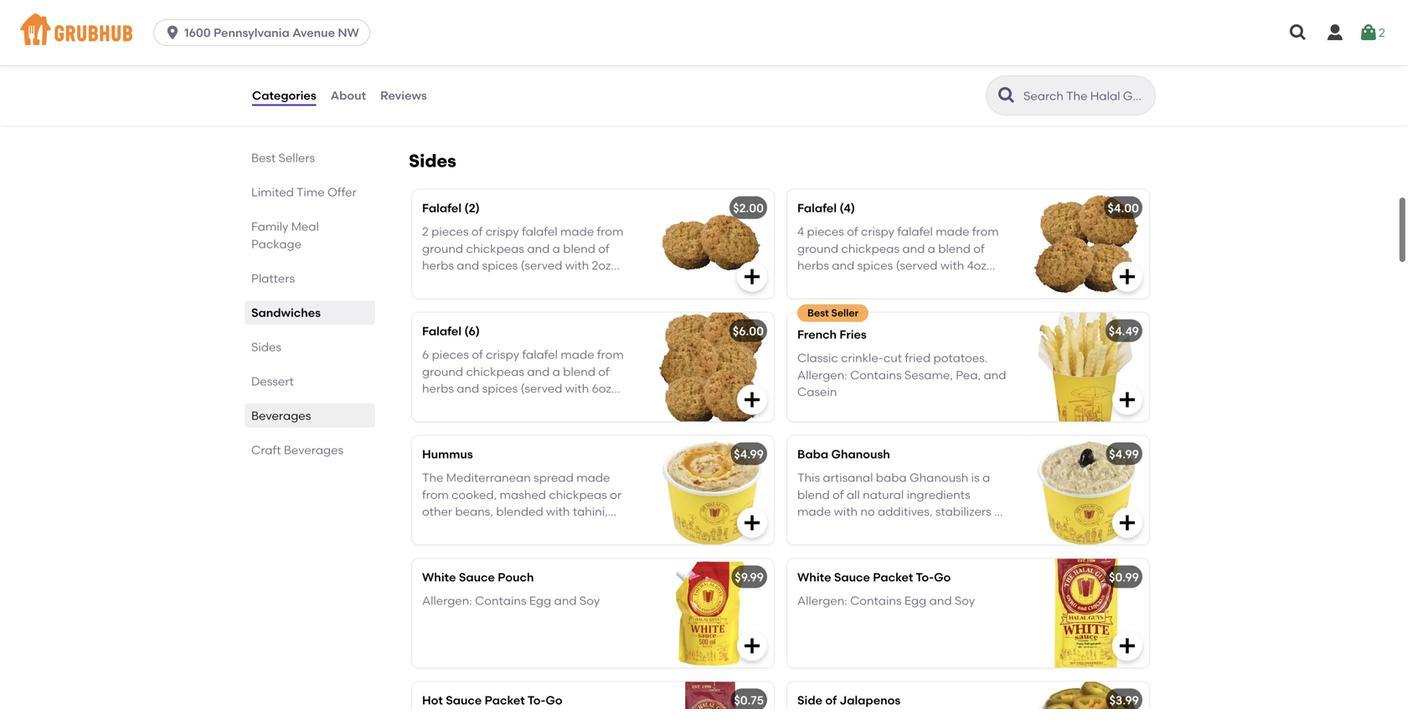 Task type: locate. For each thing, give the bounding box(es) containing it.
(served inside '2 pieces of crispy falafel made from ground chickpeas and a blend of herbs and spices (served with 2oz tahini sauce).'
[[521, 259, 563, 273]]

1 & from the left
[[461, 58, 470, 72]]

0 vertical spatial packet
[[873, 570, 913, 585]]

allergen: down white sauce packet to-go
[[798, 594, 848, 608]]

to- for hot sauce packet to-go
[[528, 694, 546, 708]]

0 horizontal spatial packet
[[485, 694, 525, 708]]

2 served from the left
[[856, 41, 894, 55]]

family meal package
[[251, 220, 319, 251]]

Search The Halal Guys (Dupont Circle, DC) search field
[[1022, 88, 1150, 104]]

side of jalapenos image
[[1024, 682, 1149, 710]]

sandwich served with combo of falafel & beef gyro.  served with one white sauce and one red sauce. button
[[412, 6, 774, 115]]

falafel inside 6 pieces of crispy falafel made from ground chickpeas and a blend of herbs and spices (served with 6oz tahini sauce).
[[522, 348, 558, 362]]

falafel up 6
[[422, 324, 462, 338]]

2 egg from the left
[[905, 594, 927, 608]]

pieces down the falafel (2)
[[432, 225, 469, 239]]

sauce). up the hummus
[[457, 399, 499, 413]]

to-
[[916, 570, 934, 585], [528, 694, 546, 708]]

svg image
[[1289, 23, 1309, 43], [1325, 23, 1346, 43], [164, 24, 181, 41], [1118, 83, 1138, 103], [1118, 267, 1138, 287], [742, 390, 762, 410], [742, 513, 762, 533], [1118, 513, 1138, 533], [1118, 636, 1138, 656]]

made up the 4oz
[[936, 225, 970, 239]]

0 horizontal spatial red
[[543, 75, 562, 89]]

chicken & falafel sandwich image
[[1024, 6, 1149, 115]]

0 vertical spatial go
[[934, 570, 951, 585]]

&
[[461, 58, 470, 72], [845, 58, 853, 72]]

0 horizontal spatial to-
[[528, 694, 546, 708]]

sandwich inside sandwich served with combo of falafel & beef gyro.  served with one white sauce and one red sauce.
[[422, 41, 478, 55]]

ground for 2
[[422, 242, 463, 256]]

combo for with
[[924, 41, 964, 55]]

from up the 6oz
[[597, 348, 624, 362]]

sauce). inside 4 pieces of crispy falafel made from ground chickpeas and a blend of herbs and spices (served with 4oz tahini sauce).
[[833, 276, 874, 290]]

ground down the falafel (2)
[[422, 242, 463, 256]]

ground for 6
[[422, 365, 463, 379]]

0 horizontal spatial go
[[546, 694, 563, 708]]

from up the 4oz
[[973, 225, 999, 239]]

pieces down the falafel (4)
[[807, 225, 844, 239]]

(2)
[[464, 201, 480, 215]]

tahini up the hummus
[[422, 399, 454, 413]]

red
[[543, 75, 562, 89], [918, 75, 937, 89]]

1 white from the left
[[422, 75, 453, 89]]

seller
[[832, 307, 859, 319]]

1 horizontal spatial to-
[[916, 570, 934, 585]]

1 white from the left
[[422, 570, 456, 585]]

chickpeas for (2)
[[466, 242, 524, 256]]

chickpeas inside '2 pieces of crispy falafel made from ground chickpeas and a blend of herbs and spices (served with 2oz tahini sauce).'
[[466, 242, 524, 256]]

sides up the falafel (2)
[[409, 150, 456, 172]]

allergen: down the 'classic'
[[798, 368, 848, 382]]

2 & from the left
[[845, 58, 853, 72]]

sides up dessert
[[251, 340, 281, 354]]

1 horizontal spatial best
[[808, 307, 829, 319]]

0 horizontal spatial served
[[532, 58, 571, 72]]

made inside the mediterranean spread made from cooked, mashed chickpeas or other beans, blended with tahini, olive oil, lemon juice, salt, and garlic. allergen: contains sesame
[[577, 471, 610, 485]]

herbs inside 6 pieces of crispy falafel made from ground chickpeas and a blend of herbs and spices (served with 6oz tahini sauce).
[[422, 382, 454, 396]]

contains inside the mediterranean spread made from cooked, mashed chickpeas or other beans, blended with tahini, olive oil, lemon juice, salt, and garlic. allergen: contains sesame
[[475, 539, 527, 553]]

chickpeas inside 4 pieces of crispy falafel made from ground chickpeas and a blend of herbs and spices (served with 4oz tahini sauce).
[[842, 242, 900, 256]]

4 pieces of crispy falafel made from ground chickpeas and a blend of herbs and spices (served with 4oz tahini sauce).
[[798, 225, 999, 290]]

time
[[297, 185, 325, 199]]

0 horizontal spatial white
[[422, 75, 453, 89]]

blend inside 4 pieces of crispy falafel made from ground chickpeas and a blend of herbs and spices (served with 4oz tahini sauce).
[[939, 242, 971, 256]]

soy
[[580, 594, 600, 608], [955, 594, 975, 608]]

chickpeas down (6)
[[466, 365, 524, 379]]

1 vertical spatial sides
[[251, 340, 281, 354]]

2 sauce from the left
[[831, 75, 866, 89]]

2 inside '2 pieces of crispy falafel made from ground chickpeas and a blend of herbs and spices (served with 2oz tahini sauce).'
[[422, 225, 429, 239]]

made for 2oz
[[560, 225, 594, 239]]

served
[[532, 58, 571, 72], [898, 58, 937, 72]]

sauce). for 2 pieces of crispy falafel made from ground chickpeas and a blend of herbs and spices (served with 2oz tahini sauce).
[[457, 276, 499, 290]]

svg image inside 1600 pennsylvania avenue nw 'button'
[[164, 24, 181, 41]]

cut
[[884, 351, 902, 365]]

ground inside 6 pieces of crispy falafel made from ground chickpeas and a blend of herbs and spices (served with 6oz tahini sauce).
[[422, 365, 463, 379]]

chickpeas
[[466, 242, 524, 256], [842, 242, 900, 256], [466, 365, 524, 379], [549, 488, 607, 502]]

1 horizontal spatial sauce.
[[940, 75, 977, 89]]

combo inside sandwich served with combo of falafel & beef gyro.  served with one white sauce and one red sauce.
[[548, 41, 589, 55]]

pieces
[[432, 225, 469, 239], [807, 225, 844, 239], [432, 348, 469, 362]]

spices for falafel (2)
[[482, 259, 518, 273]]

and inside sandwich served with combo of falafel & beef gyro.  served with one white sauce and one red sauce.
[[493, 75, 516, 89]]

made inside '2 pieces of crispy falafel made from ground chickpeas and a blend of herbs and spices (served with 2oz tahini sauce).'
[[560, 225, 594, 239]]

& left beef
[[461, 58, 470, 72]]

a inside '2 pieces of crispy falafel made from ground chickpeas and a blend of herbs and spices (served with 2oz tahini sauce).'
[[553, 242, 560, 256]]

go
[[934, 570, 951, 585], [546, 694, 563, 708]]

1 horizontal spatial white
[[798, 570, 831, 585]]

crispy for falafel (6)
[[486, 348, 520, 362]]

1600 pennsylvania avenue nw
[[184, 26, 359, 40]]

pieces down falafel (6)
[[432, 348, 469, 362]]

falafel left (2)
[[422, 201, 462, 215]]

(served left the 4oz
[[896, 259, 938, 273]]

1 horizontal spatial &
[[845, 58, 853, 72]]

falafel for 2 pieces of crispy falafel made from ground chickpeas and a blend of herbs and spices (served with 2oz tahini sauce).
[[522, 225, 558, 239]]

0 horizontal spatial $4.99
[[734, 447, 764, 461]]

to- for white sauce packet to-go
[[916, 570, 934, 585]]

allergen: contains egg and soy down white sauce packet to-go
[[798, 594, 975, 608]]

contains down lemon
[[475, 539, 527, 553]]

egg
[[529, 594, 551, 608], [905, 594, 927, 608]]

meal
[[291, 220, 319, 234]]

ground
[[422, 242, 463, 256], [798, 242, 839, 256], [422, 365, 463, 379]]

0 vertical spatial beverages
[[251, 409, 311, 423]]

hot sauce packet to-go
[[422, 694, 563, 708]]

tahini inside 4 pieces of crispy falafel made from ground chickpeas and a blend of herbs and spices (served with 4oz tahini sauce).
[[798, 276, 830, 290]]

0 horizontal spatial white
[[422, 570, 456, 585]]

white inside sandwich served with combo of chicken & falafel.  served with one white sauce and one red sauce.
[[798, 75, 828, 89]]

1 horizontal spatial go
[[934, 570, 951, 585]]

packet for white sauce packet to-go
[[873, 570, 913, 585]]

herbs down the falafel (2)
[[422, 259, 454, 273]]

tahini for 6 pieces of crispy falafel made from ground chickpeas and a blend of herbs and spices (served with 6oz tahini sauce).
[[422, 399, 454, 413]]

1 vertical spatial beverages
[[284, 443, 344, 457]]

0 vertical spatial 2
[[1379, 25, 1386, 40]]

from up the 2oz
[[597, 225, 624, 239]]

crispy inside 6 pieces of crispy falafel made from ground chickpeas and a blend of herbs and spices (served with 6oz tahini sauce).
[[486, 348, 520, 362]]

0 horizontal spatial combo
[[548, 41, 589, 55]]

tahini up best seller
[[798, 276, 830, 290]]

beverages right craft
[[284, 443, 344, 457]]

best
[[251, 151, 276, 165], [808, 307, 829, 319]]

2 sauce. from the left
[[940, 75, 977, 89]]

falafel (6) image
[[648, 313, 774, 422]]

chickpeas inside the mediterranean spread made from cooked, mashed chickpeas or other beans, blended with tahini, olive oil, lemon juice, salt, and garlic. allergen: contains sesame
[[549, 488, 607, 502]]

$4.99 for baba ghanoush
[[1110, 447, 1139, 461]]

served right gyro.
[[532, 58, 571, 72]]

spices inside 6 pieces of crispy falafel made from ground chickpeas and a blend of herbs and spices (served with 6oz tahini sauce).
[[482, 382, 518, 396]]

ground down 4
[[798, 242, 839, 256]]

(served inside 4 pieces of crispy falafel made from ground chickpeas and a blend of herbs and spices (served with 4oz tahini sauce).
[[896, 259, 938, 273]]

1 horizontal spatial soy
[[955, 594, 975, 608]]

a for 4oz
[[928, 242, 936, 256]]

a
[[553, 242, 560, 256], [928, 242, 936, 256], [553, 365, 560, 379]]

blend
[[563, 242, 596, 256], [939, 242, 971, 256], [563, 365, 596, 379]]

1 sauce. from the left
[[565, 75, 602, 89]]

made inside 6 pieces of crispy falafel made from ground chickpeas and a blend of herbs and spices (served with 6oz tahini sauce).
[[561, 348, 595, 362]]

1 horizontal spatial egg
[[905, 594, 927, 608]]

from inside 4 pieces of crispy falafel made from ground chickpeas and a blend of herbs and spices (served with 4oz tahini sauce).
[[973, 225, 999, 239]]

1 horizontal spatial white
[[798, 75, 828, 89]]

spices
[[482, 259, 518, 273], [858, 259, 893, 273], [482, 382, 518, 396]]

2 sandwich from the left
[[798, 41, 854, 55]]

white
[[422, 75, 453, 89], [798, 75, 828, 89]]

sauce down falafel.
[[831, 75, 866, 89]]

blend for 4oz
[[939, 242, 971, 256]]

made for 6oz
[[561, 348, 595, 362]]

sauce). inside '2 pieces of crispy falafel made from ground chickpeas and a blend of herbs and spices (served with 2oz tahini sauce).'
[[457, 276, 499, 290]]

served up beef
[[481, 41, 519, 55]]

svg image
[[1359, 23, 1379, 43], [742, 267, 762, 287], [1118, 390, 1138, 410], [742, 636, 762, 656]]

falafel for falafel (4)
[[798, 201, 837, 215]]

1 horizontal spatial sandwich
[[798, 41, 854, 55]]

ground inside 4 pieces of crispy falafel made from ground chickpeas and a blend of herbs and spices (served with 4oz tahini sauce).
[[798, 242, 839, 256]]

fries
[[840, 327, 867, 342]]

0 vertical spatial best
[[251, 151, 276, 165]]

tahini inside '2 pieces of crispy falafel made from ground chickpeas and a blend of herbs and spices (served with 2oz tahini sauce).'
[[422, 276, 454, 290]]

0 horizontal spatial served
[[481, 41, 519, 55]]

served
[[481, 41, 519, 55], [856, 41, 894, 55]]

pieces inside '2 pieces of crispy falafel made from ground chickpeas and a blend of herbs and spices (served with 2oz tahini sauce).'
[[432, 225, 469, 239]]

herbs inside 4 pieces of crispy falafel made from ground chickpeas and a blend of herbs and spices (served with 4oz tahini sauce).
[[798, 259, 829, 273]]

spices inside '2 pieces of crispy falafel made from ground chickpeas and a blend of herbs and spices (served with 2oz tahini sauce).'
[[482, 259, 518, 273]]

falafel
[[422, 201, 462, 215], [798, 201, 837, 215], [422, 324, 462, 338]]

white for white sauce pouch
[[422, 570, 456, 585]]

blend up the 2oz
[[563, 242, 596, 256]]

0 horizontal spatial 2
[[422, 225, 429, 239]]

pieces inside 6 pieces of crispy falafel made from ground chickpeas and a blend of herbs and spices (served with 6oz tahini sauce).
[[432, 348, 469, 362]]

1 soy from the left
[[580, 594, 600, 608]]

sauce). inside 6 pieces of crispy falafel made from ground chickpeas and a blend of herbs and spices (served with 6oz tahini sauce).
[[457, 399, 499, 413]]

a for 6oz
[[553, 365, 560, 379]]

2 red from the left
[[918, 75, 937, 89]]

& for chicken
[[845, 58, 853, 72]]

sides
[[409, 150, 456, 172], [251, 340, 281, 354]]

1 horizontal spatial $4.99
[[1110, 447, 1139, 461]]

2 served from the left
[[898, 58, 937, 72]]

made inside 4 pieces of crispy falafel made from ground chickpeas and a blend of herbs and spices (served with 4oz tahini sauce).
[[936, 225, 970, 239]]

1 horizontal spatial served
[[856, 41, 894, 55]]

2 $4.99 from the left
[[1110, 447, 1139, 461]]

served inside sandwich served with combo of chicken & falafel.  served with one white sauce and one red sauce.
[[856, 41, 894, 55]]

crispy inside 4 pieces of crispy falafel made from ground chickpeas and a blend of herbs and spices (served with 4oz tahini sauce).
[[861, 225, 895, 239]]

herbs down 4
[[798, 259, 829, 273]]

1 horizontal spatial 2
[[1379, 25, 1386, 40]]

sandwich up beef
[[422, 41, 478, 55]]

0 vertical spatial sides
[[409, 150, 456, 172]]

white sauce packet to-go image
[[1024, 559, 1149, 668]]

contains down crinkle-
[[850, 368, 902, 382]]

served for falafel.
[[856, 41, 894, 55]]

1 horizontal spatial combo
[[924, 41, 964, 55]]

1 horizontal spatial red
[[918, 75, 937, 89]]

chickpeas inside 6 pieces of crispy falafel made from ground chickpeas and a blend of herbs and spices (served with 6oz tahini sauce).
[[466, 365, 524, 379]]

reviews button
[[380, 65, 428, 126]]

and inside the mediterranean spread made from cooked, mashed chickpeas or other beans, blended with tahini, olive oil, lemon juice, salt, and garlic. allergen: contains sesame
[[567, 522, 590, 536]]

1 vertical spatial 2
[[422, 225, 429, 239]]

a inside 4 pieces of crispy falafel made from ground chickpeas and a blend of herbs and spices (served with 4oz tahini sauce).
[[928, 242, 936, 256]]

white sauce pouch image
[[648, 559, 774, 668]]

1 horizontal spatial packet
[[873, 570, 913, 585]]

2 white from the left
[[798, 570, 831, 585]]

best up french
[[808, 307, 829, 319]]

(served for 4oz
[[896, 259, 938, 273]]

crispy inside '2 pieces of crispy falafel made from ground chickpeas and a blend of herbs and spices (served with 2oz tahini sauce).'
[[486, 225, 519, 239]]

blend up the 6oz
[[563, 365, 596, 379]]

2 combo from the left
[[924, 41, 964, 55]]

1 vertical spatial go
[[546, 694, 563, 708]]

ground down 6
[[422, 365, 463, 379]]

spices inside 4 pieces of crispy falafel made from ground chickpeas and a blend of herbs and spices (served with 4oz tahini sauce).
[[858, 259, 893, 273]]

made up the 2oz
[[560, 225, 594, 239]]

1 egg from the left
[[529, 594, 551, 608]]

allergen: contains egg and soy down pouch
[[422, 594, 600, 608]]

falafel inside 4 pieces of crispy falafel made from ground chickpeas and a blend of herbs and spices (served with 4oz tahini sauce).
[[898, 225, 933, 239]]

2 for 2 pieces of crispy falafel made from ground chickpeas and a blend of herbs and spices (served with 2oz tahini sauce).
[[422, 225, 429, 239]]

0 horizontal spatial sandwich
[[422, 41, 478, 55]]

spices for falafel (6)
[[482, 382, 518, 396]]

herbs inside '2 pieces of crispy falafel made from ground chickpeas and a blend of herbs and spices (served with 2oz tahini sauce).'
[[422, 259, 454, 273]]

with inside 4 pieces of crispy falafel made from ground chickpeas and a blend of herbs and spices (served with 4oz tahini sauce).
[[941, 259, 965, 273]]

pieces inside 4 pieces of crispy falafel made from ground chickpeas and a blend of herbs and spices (served with 4oz tahini sauce).
[[807, 225, 844, 239]]

white down olive
[[422, 570, 456, 585]]

svg image for baba ghanoush image
[[1118, 513, 1138, 533]]

& left falafel.
[[845, 58, 853, 72]]

made up the 6oz
[[561, 348, 595, 362]]

0 horizontal spatial &
[[461, 58, 470, 72]]

$4.99 for hummus
[[734, 447, 764, 461]]

falafel up 4
[[798, 201, 837, 215]]

combo inside sandwich served with combo of chicken & falafel.  served with one white sauce and one red sauce.
[[924, 41, 964, 55]]

chickpeas up tahini, at the bottom left of page
[[549, 488, 607, 502]]

0 vertical spatial to-
[[916, 570, 934, 585]]

packet
[[873, 570, 913, 585], [485, 694, 525, 708]]

salt,
[[541, 522, 564, 536]]

contains inside classic crinkle-cut fried potatoes. allergen: contains sesame, pea, and casein
[[850, 368, 902, 382]]

beans,
[[455, 505, 493, 519]]

& inside sandwich served with combo of chicken & falafel.  served with one white sauce and one red sauce.
[[845, 58, 853, 72]]

sauce
[[459, 570, 495, 585], [834, 570, 870, 585], [446, 694, 482, 708]]

0 horizontal spatial soy
[[580, 594, 600, 608]]

herbs
[[422, 259, 454, 273], [798, 259, 829, 273], [422, 382, 454, 396]]

family
[[251, 220, 289, 234]]

white right $9.99
[[798, 570, 831, 585]]

served inside sandwich served with combo of falafel & beef gyro.  served with one white sauce and one red sauce.
[[481, 41, 519, 55]]

from inside 6 pieces of crispy falafel made from ground chickpeas and a blend of herbs and spices (served with 6oz tahini sauce).
[[597, 348, 624, 362]]

1 served from the left
[[532, 58, 571, 72]]

tahini
[[422, 276, 454, 290], [798, 276, 830, 290], [422, 399, 454, 413]]

sauce for hot sauce packet to-go
[[446, 694, 482, 708]]

1 horizontal spatial sauce
[[831, 75, 866, 89]]

categories button
[[251, 65, 317, 126]]

$2.00
[[733, 201, 764, 215]]

sandwich
[[422, 41, 478, 55], [798, 41, 854, 55]]

(served left the 2oz
[[521, 259, 563, 273]]

french fries image
[[1024, 313, 1149, 422]]

allergen: down 'oil,' at the bottom
[[422, 539, 472, 553]]

egg for pouch
[[529, 594, 551, 608]]

1 combo from the left
[[548, 41, 589, 55]]

1 horizontal spatial sides
[[409, 150, 456, 172]]

2 for 2
[[1379, 25, 1386, 40]]

chickpeas down (4)
[[842, 242, 900, 256]]

1 vertical spatial to-
[[528, 694, 546, 708]]

hot sauce packet to-go image
[[648, 682, 774, 710]]

served right falafel.
[[898, 58, 937, 72]]

0 horizontal spatial sauce.
[[565, 75, 602, 89]]

svg image for 'hummus' image
[[742, 513, 762, 533]]

0 horizontal spatial allergen: contains egg and soy
[[422, 594, 600, 608]]

1 sauce from the left
[[456, 75, 490, 89]]

1 vertical spatial best
[[808, 307, 829, 319]]

soy for white sauce packet to-go
[[955, 594, 975, 608]]

search icon image
[[997, 85, 1017, 106]]

contains down white sauce packet to-go
[[850, 594, 902, 608]]

egg down pouch
[[529, 594, 551, 608]]

sauce). up seller
[[833, 276, 874, 290]]

2 soy from the left
[[955, 594, 975, 608]]

sauce). up (6)
[[457, 276, 499, 290]]

ground inside '2 pieces of crispy falafel made from ground chickpeas and a blend of herbs and spices (served with 2oz tahini sauce).'
[[422, 242, 463, 256]]

tahini inside 6 pieces of crispy falafel made from ground chickpeas and a blend of herbs and spices (served with 6oz tahini sauce).
[[422, 399, 454, 413]]

hummus image
[[648, 436, 774, 545]]

1 horizontal spatial served
[[898, 58, 937, 72]]

chickpeas down (2)
[[466, 242, 524, 256]]

blend up the 4oz
[[939, 242, 971, 256]]

tahini up falafel (6)
[[422, 276, 454, 290]]

beverages down dessert
[[251, 409, 311, 423]]

falafel inside '2 pieces of crispy falafel made from ground chickpeas and a blend of herbs and spices (served with 2oz tahini sauce).'
[[522, 225, 558, 239]]

herbs for 4
[[798, 259, 829, 273]]

(served inside 6 pieces of crispy falafel made from ground chickpeas and a blend of herbs and spices (served with 6oz tahini sauce).
[[521, 382, 563, 396]]

0 horizontal spatial egg
[[529, 594, 551, 608]]

& inside sandwich served with combo of falafel & beef gyro.  served with one white sauce and one red sauce.
[[461, 58, 470, 72]]

from inside '2 pieces of crispy falafel made from ground chickpeas and a blend of herbs and spices (served with 2oz tahini sauce).'
[[597, 225, 624, 239]]

beverages
[[251, 409, 311, 423], [284, 443, 344, 457]]

(served left the 6oz
[[521, 382, 563, 396]]

1 red from the left
[[543, 75, 562, 89]]

best for best seller
[[808, 307, 829, 319]]

1 vertical spatial packet
[[485, 694, 525, 708]]

allergen: contains egg and soy
[[422, 594, 600, 608], [798, 594, 975, 608]]

0 horizontal spatial sauce
[[456, 75, 490, 89]]

$3.99
[[1110, 694, 1139, 708]]

1 sandwich from the left
[[422, 41, 478, 55]]

2 inside 2 button
[[1379, 25, 1386, 40]]

falafel (6)
[[422, 324, 480, 338]]

sauce).
[[457, 276, 499, 290], [833, 276, 874, 290], [457, 399, 499, 413]]

egg down white sauce packet to-go
[[905, 594, 927, 608]]

blend inside '2 pieces of crispy falafel made from ground chickpeas and a blend of herbs and spices (served with 2oz tahini sauce).'
[[563, 242, 596, 256]]

mediterranean
[[446, 471, 531, 485]]

soy for white sauce pouch
[[580, 594, 600, 608]]

1 $4.99 from the left
[[734, 447, 764, 461]]

svg image for falafel (4) image
[[1118, 267, 1138, 287]]

white for white sauce packet to-go
[[798, 570, 831, 585]]

falafel.
[[856, 58, 895, 72]]

limited time offer
[[251, 185, 357, 199]]

2 white from the left
[[798, 75, 828, 89]]

sandwich inside sandwich served with combo of chicken & falafel.  served with one white sauce and one red sauce.
[[798, 41, 854, 55]]

crispy
[[486, 225, 519, 239], [861, 225, 895, 239], [486, 348, 520, 362]]

tahini,
[[573, 505, 608, 519]]

served up falafel.
[[856, 41, 894, 55]]

package
[[251, 237, 302, 251]]

1 served from the left
[[481, 41, 519, 55]]

0 horizontal spatial best
[[251, 151, 276, 165]]

& for falafel
[[461, 58, 470, 72]]

main navigation navigation
[[0, 0, 1408, 65]]

blend inside 6 pieces of crispy falafel made from ground chickpeas and a blend of herbs and spices (served with 6oz tahini sauce).
[[563, 365, 596, 379]]

made up the "or"
[[577, 471, 610, 485]]

from up other
[[422, 488, 449, 502]]

herbs down 6
[[422, 382, 454, 396]]

1 allergen: contains egg and soy from the left
[[422, 594, 600, 608]]

1 horizontal spatial allergen: contains egg and soy
[[798, 594, 975, 608]]

sauce down beef
[[456, 75, 490, 89]]

best left sellers
[[251, 151, 276, 165]]

french
[[798, 327, 837, 342]]

a inside 6 pieces of crispy falafel made from ground chickpeas and a blend of herbs and spices (served with 6oz tahini sauce).
[[553, 365, 560, 379]]

svg image for falafel (6) image
[[742, 390, 762, 410]]

sandwich for falafel
[[422, 41, 478, 55]]

$0.75
[[734, 694, 764, 708]]

sandwich up the 'chicken' at right top
[[798, 41, 854, 55]]

2 allergen: contains egg and soy from the left
[[798, 594, 975, 608]]

sandwich served with combo of chicken & falafel.  served with one white sauce and one red sauce. button
[[788, 6, 1149, 115]]



Task type: vqa. For each thing, say whether or not it's contained in the screenshot.
Salads
no



Task type: describe. For each thing, give the bounding box(es) containing it.
from for 6 pieces of crispy falafel made from ground chickpeas and a blend of herbs and spices (served with 6oz tahini sauce).
[[597, 348, 624, 362]]

side
[[798, 694, 823, 708]]

gyro.
[[501, 58, 529, 72]]

svg image for white sauce packet to-go image
[[1118, 636, 1138, 656]]

6
[[422, 348, 429, 362]]

0 horizontal spatial sides
[[251, 340, 281, 354]]

served inside sandwich served with combo of chicken & falafel.  served with one white sauce and one red sauce.
[[898, 58, 937, 72]]

1600 pennsylvania avenue nw button
[[153, 19, 377, 46]]

pieces for (2)
[[432, 225, 469, 239]]

the
[[422, 471, 444, 485]]

hummus
[[422, 447, 473, 461]]

allergen: down white sauce pouch
[[422, 594, 472, 608]]

svg image for chicken & falafel sandwich image
[[1118, 83, 1138, 103]]

ghanoush
[[832, 447, 890, 461]]

contains down pouch
[[475, 594, 527, 608]]

made for 4oz
[[936, 225, 970, 239]]

blended
[[496, 505, 543, 519]]

(6)
[[464, 324, 480, 338]]

about
[[331, 88, 366, 103]]

hot
[[422, 694, 443, 708]]

craft beverages
[[251, 443, 344, 457]]

pieces for (4)
[[807, 225, 844, 239]]

sandwich served with combo of falafel & beef gyro.  served with one white sauce and one red sauce.
[[422, 41, 622, 89]]

craft
[[251, 443, 281, 457]]

falafel (2)
[[422, 201, 480, 215]]

served inside sandwich served with combo of falafel & beef gyro.  served with one white sauce and one red sauce.
[[532, 58, 571, 72]]

side of jalapenos
[[798, 694, 901, 708]]

sauce inside sandwich served with combo of chicken & falafel.  served with one white sauce and one red sauce.
[[831, 75, 866, 89]]

about button
[[330, 65, 367, 126]]

with inside the mediterranean spread made from cooked, mashed chickpeas or other beans, blended with tahini, olive oil, lemon juice, salt, and garlic. allergen: contains sesame
[[546, 505, 570, 519]]

tahini for 4 pieces of crispy falafel made from ground chickpeas and a blend of herbs and spices (served with 4oz tahini sauce).
[[798, 276, 830, 290]]

lemon
[[470, 522, 505, 536]]

sandwich for chicken
[[798, 41, 854, 55]]

sandwich served with combo of chicken & falafel.  served with one white sauce and one red sauce.
[[798, 41, 988, 89]]

served for beef
[[481, 41, 519, 55]]

casein
[[798, 385, 837, 399]]

allergen: contains egg and soy for packet
[[798, 594, 975, 608]]

(4)
[[840, 201, 855, 215]]

sesame
[[529, 539, 575, 553]]

best sellers
[[251, 151, 315, 165]]

sauce for white sauce packet to-go
[[834, 570, 870, 585]]

allergen: inside the mediterranean spread made from cooked, mashed chickpeas or other beans, blended with tahini, olive oil, lemon juice, salt, and garlic. allergen: contains sesame
[[422, 539, 472, 553]]

pouch
[[498, 570, 534, 585]]

(served for 2oz
[[521, 259, 563, 273]]

2oz
[[592, 259, 611, 273]]

blend for 2oz
[[563, 242, 596, 256]]

$0.99
[[1109, 570, 1139, 585]]

offer
[[328, 185, 357, 199]]

pieces for (6)
[[432, 348, 469, 362]]

$4.49
[[1109, 324, 1139, 338]]

sellers
[[279, 151, 315, 165]]

4
[[798, 225, 804, 239]]

2 button
[[1359, 18, 1386, 48]]

pea,
[[956, 368, 981, 382]]

allergen: contains egg and soy for pouch
[[422, 594, 600, 608]]

french fries
[[798, 327, 867, 342]]

(served for 6oz
[[521, 382, 563, 396]]

juice,
[[508, 522, 538, 536]]

jalapenos
[[840, 694, 901, 708]]

$9.99
[[735, 570, 764, 585]]

tahini for 2 pieces of crispy falafel made from ground chickpeas and a blend of herbs and spices (served with 2oz tahini sauce).
[[422, 276, 454, 290]]

crinkle-
[[841, 351, 884, 365]]

red inside sandwich served with combo of chicken & falafel.  served with one white sauce and one red sauce.
[[918, 75, 937, 89]]

oil,
[[451, 522, 467, 536]]

go for white sauce packet to-go
[[934, 570, 951, 585]]

beef gyro & falafel sandwich image
[[648, 6, 774, 115]]

classic crinkle-cut fried potatoes. allergen: contains sesame, pea, and casein
[[798, 351, 1007, 399]]

falafel for 6 pieces of crispy falafel made from ground chickpeas and a blend of herbs and spices (served with 6oz tahini sauce).
[[522, 348, 558, 362]]

from for 2 pieces of crispy falafel made from ground chickpeas and a blend of herbs and spices (served with 2oz tahini sauce).
[[597, 225, 624, 239]]

sauce). for 4 pieces of crispy falafel made from ground chickpeas and a blend of herbs and spices (served with 4oz tahini sauce).
[[833, 276, 874, 290]]

6 pieces of crispy falafel made from ground chickpeas and a blend of herbs and spices (served with 6oz tahini sauce).
[[422, 348, 624, 413]]

mashed
[[500, 488, 546, 502]]

potatoes.
[[934, 351, 988, 365]]

baba ghanoush
[[798, 447, 890, 461]]

platters
[[251, 271, 295, 286]]

other
[[422, 505, 452, 519]]

sauce). for 6 pieces of crispy falafel made from ground chickpeas and a blend of herbs and spices (served with 6oz tahini sauce).
[[457, 399, 499, 413]]

crispy for falafel (4)
[[861, 225, 895, 239]]

egg for packet
[[905, 594, 927, 608]]

falafel inside sandwich served with combo of falafel & beef gyro.  served with one white sauce and one red sauce.
[[422, 58, 458, 72]]

categories
[[252, 88, 316, 103]]

falafel (2) image
[[648, 190, 774, 299]]

nw
[[338, 26, 359, 40]]

packet for hot sauce packet to-go
[[485, 694, 525, 708]]

falafel (4) image
[[1024, 190, 1149, 299]]

olive
[[422, 522, 448, 536]]

dessert
[[251, 375, 294, 389]]

from inside the mediterranean spread made from cooked, mashed chickpeas or other beans, blended with tahini, olive oil, lemon juice, salt, and garlic. allergen: contains sesame
[[422, 488, 449, 502]]

chicken
[[798, 58, 842, 72]]

a for 2oz
[[553, 242, 560, 256]]

falafel (4)
[[798, 201, 855, 215]]

allergen: inside classic crinkle-cut fried potatoes. allergen: contains sesame, pea, and casein
[[798, 368, 848, 382]]

spices for falafel (4)
[[858, 259, 893, 273]]

and inside classic crinkle-cut fried potatoes. allergen: contains sesame, pea, and casein
[[984, 368, 1007, 382]]

go for hot sauce packet to-go
[[546, 694, 563, 708]]

sandwiches
[[251, 306, 321, 320]]

with inside 6 pieces of crispy falafel made from ground chickpeas and a blend of herbs and spices (served with 6oz tahini sauce).
[[565, 382, 589, 396]]

sauce. inside sandwich served with combo of chicken & falafel.  served with one white sauce and one red sauce.
[[940, 75, 977, 89]]

with inside '2 pieces of crispy falafel made from ground chickpeas and a blend of herbs and spices (served with 2oz tahini sauce).'
[[565, 259, 589, 273]]

beef
[[472, 58, 498, 72]]

ground for 4
[[798, 242, 839, 256]]

svg image inside 2 button
[[1359, 23, 1379, 43]]

sauce inside sandwich served with combo of falafel & beef gyro.  served with one white sauce and one red sauce.
[[456, 75, 490, 89]]

sauce for white sauce pouch
[[459, 570, 495, 585]]

$4.00
[[1108, 201, 1139, 215]]

classic
[[798, 351, 838, 365]]

6oz
[[592, 382, 612, 396]]

combo for served
[[548, 41, 589, 55]]

4oz
[[967, 259, 987, 273]]

best seller
[[808, 307, 859, 319]]

chickpeas for (6)
[[466, 365, 524, 379]]

white sauce packet to-go
[[798, 570, 951, 585]]

blend for 6oz
[[563, 365, 596, 379]]

white sauce pouch
[[422, 570, 534, 585]]

from for 4 pieces of crispy falafel made from ground chickpeas and a blend of herbs and spices (served with 4oz tahini sauce).
[[973, 225, 999, 239]]

crispy for falafel (2)
[[486, 225, 519, 239]]

cooked,
[[452, 488, 497, 502]]

baba ghanoush image
[[1024, 436, 1149, 545]]

sesame,
[[905, 368, 953, 382]]

and inside sandwich served with combo of chicken & falafel.  served with one white sauce and one red sauce.
[[868, 75, 891, 89]]

chickpeas for (4)
[[842, 242, 900, 256]]

falafel for falafel (2)
[[422, 201, 462, 215]]

spread
[[534, 471, 574, 485]]

2 pieces of crispy falafel made from ground chickpeas and a blend of herbs and spices (served with 2oz tahini sauce).
[[422, 225, 624, 290]]

of inside sandwich served with combo of falafel & beef gyro.  served with one white sauce and one red sauce.
[[592, 41, 603, 55]]

white inside sandwich served with combo of falafel & beef gyro.  served with one white sauce and one red sauce.
[[422, 75, 453, 89]]

fried
[[905, 351, 931, 365]]

of inside sandwich served with combo of chicken & falafel.  served with one white sauce and one red sauce.
[[967, 41, 978, 55]]

reviews
[[380, 88, 427, 103]]

herbs for 2
[[422, 259, 454, 273]]

falafel for falafel (6)
[[422, 324, 462, 338]]

limited
[[251, 185, 294, 199]]

$6.00
[[733, 324, 764, 338]]

best for best sellers
[[251, 151, 276, 165]]

baba
[[798, 447, 829, 461]]

herbs for 6
[[422, 382, 454, 396]]

red inside sandwich served with combo of falafel & beef gyro.  served with one white sauce and one red sauce.
[[543, 75, 562, 89]]

avenue
[[292, 26, 335, 40]]

sauce. inside sandwich served with combo of falafel & beef gyro.  served with one white sauce and one red sauce.
[[565, 75, 602, 89]]

1600
[[184, 26, 211, 40]]

pennsylvania
[[214, 26, 290, 40]]

or
[[610, 488, 622, 502]]

garlic.
[[593, 522, 628, 536]]

falafel for 4 pieces of crispy falafel made from ground chickpeas and a blend of herbs and spices (served with 4oz tahini sauce).
[[898, 225, 933, 239]]

the mediterranean spread made from cooked, mashed chickpeas or other beans, blended with tahini, olive oil, lemon juice, salt, and garlic. allergen: contains sesame
[[422, 471, 628, 553]]



